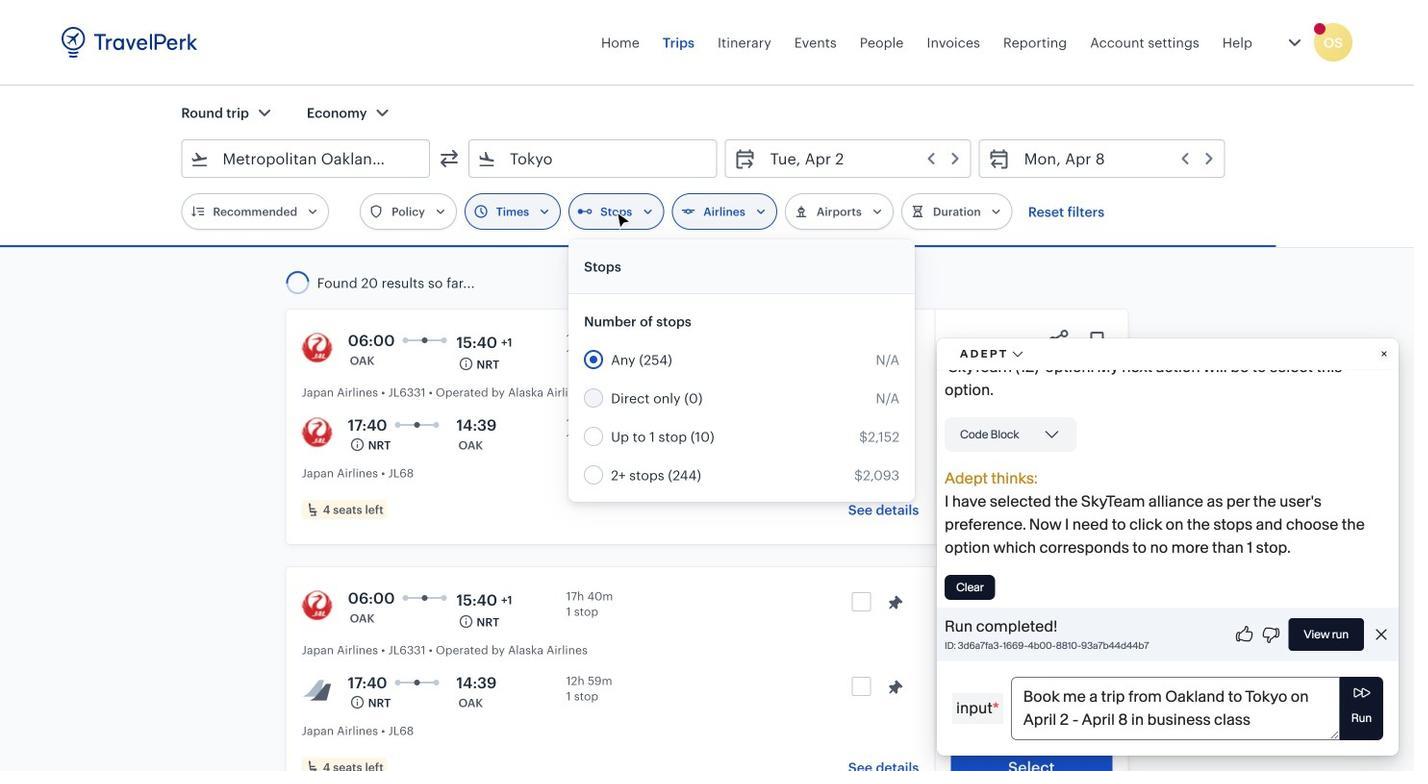 Task type: locate. For each thing, give the bounding box(es) containing it.
Depart field
[[757, 143, 963, 174]]

4 japan airlines image from the top
[[302, 676, 333, 706]]

japan airlines image
[[302, 333, 333, 364], [302, 418, 333, 448], [302, 591, 333, 622], [302, 676, 333, 706]]



Task type: describe. For each thing, give the bounding box(es) containing it.
1 japan airlines image from the top
[[302, 333, 333, 364]]

To search field
[[497, 143, 692, 174]]

From search field
[[209, 143, 404, 174]]

2 japan airlines image from the top
[[302, 418, 333, 448]]

Return field
[[1011, 143, 1217, 174]]

3 japan airlines image from the top
[[302, 591, 333, 622]]



Task type: vqa. For each thing, say whether or not it's contained in the screenshot.
the top Japan Airlines image
yes



